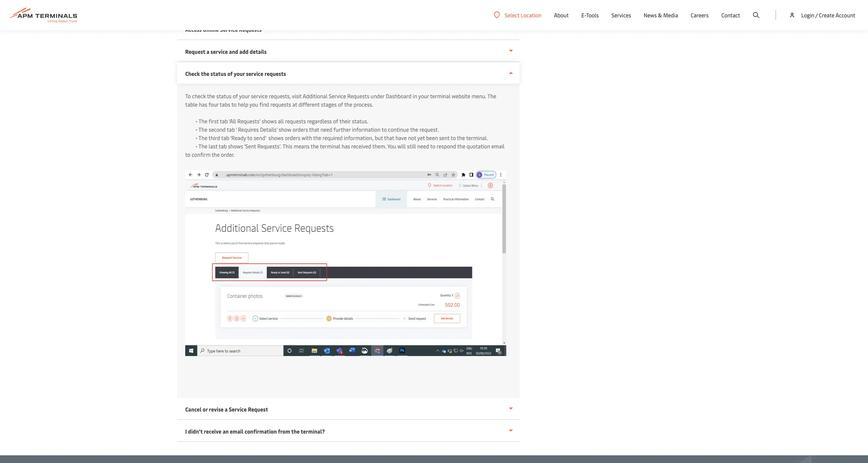 Task type: describe. For each thing, give the bounding box(es) containing it.
still
[[407, 143, 416, 150]]

about button
[[554, 0, 569, 30]]

2 vertical spatial service
[[229, 406, 247, 413]]

create
[[819, 11, 835, 19]]

in
[[413, 92, 417, 100]]

tools
[[586, 11, 599, 19]]

of left the their at the left of page
[[333, 117, 338, 125]]

services button
[[612, 0, 631, 30]]

• for • the first tab 'all requests' shows all requests regardless of their status.
[[196, 117, 197, 125]]

news
[[644, 11, 657, 19]]

e-tools
[[582, 11, 599, 19]]

• for • the second tab ' requires details' show orders that need further information to continue the request.
[[196, 126, 197, 133]]

dashboard
[[386, 92, 412, 100]]

further
[[334, 126, 351, 133]]

media
[[664, 11, 678, 19]]

the up four
[[207, 92, 215, 100]]

the left terminal.
[[457, 134, 465, 142]]

have
[[396, 134, 407, 142]]

second
[[209, 126, 226, 133]]

&
[[658, 11, 662, 19]]

last
[[209, 143, 218, 150]]

terminal inside to check the status of your service requests, visit additional service requests under dashboard in your terminal website menu. the table has four tabs to help you find requests at different stages of the process.
[[430, 92, 451, 100]]

the up not
[[410, 126, 418, 133]]

of right stages
[[338, 101, 343, 108]]

request inside request a service and add details dropdown button
[[185, 48, 205, 55]]

different
[[299, 101, 320, 108]]

requests
[[239, 26, 262, 33]]

2 vertical spatial requests
[[285, 117, 306, 125]]

'ready
[[230, 134, 246, 142]]

requests inside to check the status of your service requests, visit additional service requests under dashboard in your terminal website menu. the table has four tabs to help you find requests at different stages of the process.
[[271, 101, 291, 108]]

1 horizontal spatial that
[[384, 134, 394, 142]]

didn't
[[188, 428, 203, 435]]

cancel
[[185, 406, 202, 413]]

0 vertical spatial service
[[220, 26, 238, 33]]

e-
[[582, 11, 586, 19]]

menu. the
[[472, 92, 497, 100]]

been
[[426, 134, 438, 142]]

an
[[223, 428, 229, 435]]

check requests image
[[185, 171, 506, 356]]

status inside dropdown button
[[211, 70, 226, 77]]

quotation
[[467, 143, 490, 150]]

service inside dropdown button
[[211, 48, 228, 55]]

login / create account
[[802, 11, 856, 19]]

• the second tab ' requires details' show orders that need further information to continue the request.
[[196, 126, 439, 133]]

confirmation
[[245, 428, 277, 435]]

services
[[612, 11, 631, 19]]

about
[[554, 11, 569, 19]]

to
[[185, 92, 191, 100]]

you
[[388, 143, 396, 150]]

help
[[238, 101, 248, 108]]

of inside dropdown button
[[227, 70, 233, 77]]

i didn't receive an email confirmation from the terminal?
[[185, 428, 325, 435]]

to check the status of your service requests, visit additional service requests under dashboard in your terminal website menu. the table has four tabs to help you find requests at different stages of the process.
[[185, 92, 497, 108]]

location
[[521, 11, 542, 19]]

request.
[[420, 126, 439, 133]]

from
[[278, 428, 290, 435]]

to left confirm
[[185, 151, 190, 158]]

cancel or revise a service request
[[185, 406, 268, 413]]

check
[[185, 70, 200, 77]]

requests,
[[269, 92, 291, 100]]

of up help on the top left of page
[[233, 92, 238, 100]]

news & media
[[644, 11, 678, 19]]

to up the "but"
[[382, 126, 387, 133]]

status inside to check the status of your service requests, visit additional service requests under dashboard in your terminal website menu. the table has four tabs to help you find requests at different stages of the process.
[[216, 92, 232, 100]]

table
[[185, 101, 198, 108]]

details'
[[260, 126, 278, 133]]

the down • the second tab ' requires details' show orders that need further information to continue the request.
[[313, 134, 321, 142]]

visit
[[292, 92, 302, 100]]

not
[[408, 134, 416, 142]]

means
[[294, 143, 310, 150]]

'all
[[229, 117, 236, 125]]

find
[[260, 101, 269, 108]]

'sent
[[244, 143, 256, 150]]

yet
[[418, 134, 425, 142]]

third
[[209, 134, 220, 142]]

service inside dropdown button
[[246, 70, 263, 77]]

tab for shows
[[219, 143, 227, 150]]

i didn't receive an email confirmation from the terminal? button
[[177, 420, 520, 442]]

• the first tab 'all requests' shows all requests regardless of their status.
[[196, 117, 368, 125]]

tabs
[[220, 101, 230, 108]]

/
[[816, 11, 818, 19]]

regardless
[[307, 117, 332, 125]]

the right respond
[[458, 143, 466, 150]]

the for last
[[199, 143, 207, 150]]

requests inside dropdown button
[[265, 70, 286, 77]]

account
[[836, 11, 856, 19]]

email inside dropdown button
[[230, 428, 244, 435]]

add
[[239, 48, 249, 55]]

login
[[802, 11, 815, 19]]

the down "with"
[[311, 143, 319, 150]]

tab for 'all
[[220, 117, 228, 125]]

continue
[[388, 126, 409, 133]]

careers
[[691, 11, 709, 19]]

your inside dropdown button
[[234, 70, 245, 77]]

i
[[185, 428, 187, 435]]

shows for orders
[[269, 134, 284, 142]]

'
[[236, 126, 237, 133]]

0 vertical spatial a
[[207, 48, 209, 55]]

receive
[[204, 428, 222, 435]]

additional
[[303, 92, 328, 100]]

terminal.
[[466, 134, 488, 142]]



Task type: locate. For each thing, give the bounding box(es) containing it.
access online service requests button
[[177, 18, 520, 40]]

0 vertical spatial has
[[199, 101, 207, 108]]

all
[[278, 117, 284, 125]]

respond
[[437, 143, 456, 150]]

the for first
[[199, 117, 207, 125]]

email inside • the last tab shows 'sent requests'. this means the terminal has received them. you will still need to respond the quotation email to confirm the order.
[[492, 143, 505, 150]]

the down last
[[212, 151, 220, 158]]

0 vertical spatial that
[[309, 126, 319, 133]]

tab left '
[[227, 126, 235, 133]]

the inside 'check the status of your service requests' dropdown button
[[201, 70, 209, 77]]

need up required
[[321, 126, 332, 133]]

0 vertical spatial email
[[492, 143, 505, 150]]

service inside to check the status of your service requests, visit additional service requests under dashboard in your terminal website menu. the table has four tabs to help you find requests at different stages of the process.
[[251, 92, 268, 100]]

0 horizontal spatial email
[[230, 428, 244, 435]]

to right tabs
[[232, 101, 237, 108]]

2 • from the top
[[196, 126, 197, 133]]

your
[[234, 70, 245, 77], [239, 92, 250, 100], [418, 92, 429, 100]]

the
[[201, 70, 209, 77], [207, 92, 215, 100], [344, 101, 352, 108], [410, 126, 418, 133], [313, 134, 321, 142], [457, 134, 465, 142], [311, 143, 319, 150], [458, 143, 466, 150], [212, 151, 220, 158], [291, 428, 300, 435]]

order.
[[221, 151, 235, 158]]

request up confirmation
[[248, 406, 268, 413]]

service left and
[[211, 48, 228, 55]]

service up find
[[251, 92, 268, 100]]

tab left 'all
[[220, 117, 228, 125]]

0 horizontal spatial that
[[309, 126, 319, 133]]

1 horizontal spatial need
[[417, 143, 429, 150]]

tab right last
[[219, 143, 227, 150]]

select location button
[[494, 11, 542, 19]]

1 vertical spatial a
[[225, 406, 228, 413]]

• for • the last tab shows 'sent requests'. this means the terminal has received them. you will still need to respond the quotation email to confirm the order.
[[196, 143, 197, 150]]

access
[[185, 26, 202, 33]]

online
[[203, 26, 219, 33]]

first
[[209, 117, 219, 125]]

the left the third
[[199, 134, 207, 142]]

that up 'you'
[[384, 134, 394, 142]]

tab for 'ready
[[221, 134, 229, 142]]

to inside to check the status of your service requests, visit additional service requests under dashboard in your terminal website menu. the table has four tabs to help you find requests at different stages of the process.
[[232, 101, 237, 108]]

the
[[199, 117, 207, 125], [199, 126, 207, 133], [199, 134, 207, 142], [199, 143, 207, 150]]

has inside • the last tab shows 'sent requests'. this means the terminal has received them. you will still need to respond the quotation email to confirm the order.
[[342, 143, 350, 150]]

your up help on the top left of page
[[239, 92, 250, 100]]

request a service and add details button
[[177, 40, 520, 62]]

details
[[250, 48, 267, 55]]

2 vertical spatial service
[[251, 92, 268, 100]]

request a service and add details
[[185, 48, 267, 55]]

0 vertical spatial terminal
[[430, 92, 451, 100]]

and
[[229, 48, 238, 55]]

tab for '
[[227, 126, 235, 133]]

service down details at the top left of the page
[[246, 70, 263, 77]]

that
[[309, 126, 319, 133], [384, 134, 394, 142]]

requests up show at the left top of page
[[285, 117, 306, 125]]

request down access
[[185, 48, 205, 55]]

required
[[323, 134, 343, 142]]

0 vertical spatial status
[[211, 70, 226, 77]]

has down • the third tab 'ready to send'  shows orders with the required information, but that have not yet been sent to the terminal.
[[342, 143, 350, 150]]

0 vertical spatial orders
[[293, 126, 308, 133]]

1 vertical spatial service
[[246, 70, 263, 77]]

requests
[[265, 70, 286, 77], [271, 101, 291, 108], [285, 117, 306, 125]]

shows up the requests'.
[[269, 134, 284, 142]]

requests down requests,
[[271, 101, 291, 108]]

•
[[196, 117, 197, 125], [196, 126, 197, 133], [196, 134, 197, 142], [196, 143, 197, 150]]

received
[[351, 143, 371, 150]]

• the last tab shows 'sent requests'. this means the terminal has received them. you will still need to respond the quotation email to confirm the order.
[[185, 143, 505, 158]]

0 horizontal spatial request
[[185, 48, 205, 55]]

process.
[[354, 101, 373, 108]]

1 vertical spatial request
[[248, 406, 268, 413]]

the left process.
[[344, 101, 352, 108]]

the inside "i didn't receive an email confirmation from the terminal?" dropdown button
[[291, 428, 300, 435]]

0 horizontal spatial terminal
[[320, 143, 340, 150]]

revise
[[209, 406, 224, 413]]

to right sent
[[451, 134, 456, 142]]

service up stages
[[329, 92, 346, 100]]

0 vertical spatial shows
[[262, 117, 277, 125]]

but
[[375, 134, 383, 142]]

0 vertical spatial requests
[[265, 70, 286, 77]]

the for third
[[199, 134, 207, 142]]

terminal down required
[[320, 143, 340, 150]]

• for • the third tab 'ready to send'  shows orders with the required information, but that have not yet been sent to the terminal.
[[196, 134, 197, 142]]

access online service requests
[[185, 26, 262, 33]]

service
[[211, 48, 228, 55], [246, 70, 263, 77], [251, 92, 268, 100]]

or
[[203, 406, 208, 413]]

1 horizontal spatial has
[[342, 143, 350, 150]]

need down yet
[[417, 143, 429, 150]]

news & media button
[[644, 0, 678, 30]]

0 vertical spatial service
[[211, 48, 228, 55]]

their
[[340, 117, 351, 125]]

0 horizontal spatial need
[[321, 126, 332, 133]]

a
[[207, 48, 209, 55], [225, 406, 228, 413]]

3 • from the top
[[196, 134, 197, 142]]

the inside • the last tab shows 'sent requests'. this means the terminal has received them. you will still need to respond the quotation email to confirm the order.
[[199, 143, 207, 150]]

request
[[185, 48, 205, 55], [248, 406, 268, 413]]

1 vertical spatial terminal
[[320, 143, 340, 150]]

e-tools button
[[582, 0, 599, 30]]

0 horizontal spatial has
[[199, 101, 207, 108]]

sent
[[439, 134, 450, 142]]

orders up this
[[285, 134, 300, 142]]

check the status of your service requests
[[185, 70, 286, 77]]

contact button
[[722, 0, 740, 30]]

the up confirm
[[199, 143, 207, 150]]

1 horizontal spatial terminal
[[430, 92, 451, 100]]

requests'.
[[257, 143, 282, 150]]

1 horizontal spatial request
[[248, 406, 268, 413]]

the right from
[[291, 428, 300, 435]]

select
[[505, 11, 520, 19]]

1 vertical spatial email
[[230, 428, 244, 435]]

1 vertical spatial need
[[417, 143, 429, 150]]

orders up "with"
[[293, 126, 308, 133]]

with
[[302, 134, 312, 142]]

3 the from the top
[[199, 134, 207, 142]]

• inside • the last tab shows 'sent requests'. this means the terminal has received them. you will still need to respond the quotation email to confirm the order.
[[196, 143, 197, 150]]

terminal inside • the last tab shows 'sent requests'. this means the terminal has received them. you will still need to respond the quotation email to confirm the order.
[[320, 143, 340, 150]]

them.
[[373, 143, 386, 150]]

has inside to check the status of your service requests, visit additional service requests under dashboard in your terminal website menu. the table has four tabs to help you find requests at different stages of the process.
[[199, 101, 207, 108]]

a right the revise
[[225, 406, 228, 413]]

1 • from the top
[[196, 117, 197, 125]]

check the status of your service requests button
[[177, 62, 520, 84]]

tab inside • the last tab shows 'sent requests'. this means the terminal has received them. you will still need to respond the quotation email to confirm the order.
[[219, 143, 227, 150]]

service right the revise
[[229, 406, 247, 413]]

will
[[398, 143, 406, 150]]

your right in at the top of page
[[418, 92, 429, 100]]

1 vertical spatial service
[[329, 92, 346, 100]]

1 horizontal spatial a
[[225, 406, 228, 413]]

of
[[227, 70, 233, 77], [233, 92, 238, 100], [338, 101, 343, 108], [333, 117, 338, 125]]

email right quotation
[[492, 143, 505, 150]]

shows for all
[[262, 117, 277, 125]]

0 vertical spatial need
[[321, 126, 332, 133]]

requests up requests,
[[265, 70, 286, 77]]

status up tabs
[[216, 92, 232, 100]]

stages
[[321, 101, 337, 108]]

service right online
[[220, 26, 238, 33]]

status.
[[352, 117, 368, 125]]

that down regardless
[[309, 126, 319, 133]]

the for second
[[199, 126, 207, 133]]

terminal
[[430, 92, 451, 100], [320, 143, 340, 150]]

check the status of your service requests element
[[177, 84, 520, 398]]

of down and
[[227, 70, 233, 77]]

this
[[283, 143, 293, 150]]

to
[[232, 101, 237, 108], [382, 126, 387, 133], [247, 134, 253, 142], [451, 134, 456, 142], [430, 143, 436, 150], [185, 151, 190, 158]]

0 horizontal spatial a
[[207, 48, 209, 55]]

shows down 'ready
[[228, 143, 243, 150]]

1 vertical spatial that
[[384, 134, 394, 142]]

service inside to check the status of your service requests, visit additional service requests under dashboard in your terminal website menu. the table has four tabs to help you find requests at different stages of the process.
[[329, 92, 346, 100]]

4 the from the top
[[199, 143, 207, 150]]

email right an
[[230, 428, 244, 435]]

1 vertical spatial requests
[[271, 101, 291, 108]]

1 vertical spatial shows
[[269, 134, 284, 142]]

1 vertical spatial has
[[342, 143, 350, 150]]

need inside • the last tab shows 'sent requests'. this means the terminal has received them. you will still need to respond the quotation email to confirm the order.
[[417, 143, 429, 150]]

need
[[321, 126, 332, 133], [417, 143, 429, 150]]

check
[[192, 92, 206, 100]]

tab right the third
[[221, 134, 229, 142]]

the left the "first"
[[199, 117, 207, 125]]

0 vertical spatial request
[[185, 48, 205, 55]]

your down add
[[234, 70, 245, 77]]

has down the check
[[199, 101, 207, 108]]

shows up "details'"
[[262, 117, 277, 125]]

terminal?
[[301, 428, 325, 435]]

you
[[250, 101, 258, 108]]

the right the check
[[201, 70, 209, 77]]

a down online
[[207, 48, 209, 55]]

to down been
[[430, 143, 436, 150]]

has
[[199, 101, 207, 108], [342, 143, 350, 150]]

the left second
[[199, 126, 207, 133]]

1 vertical spatial status
[[216, 92, 232, 100]]

shows inside • the last tab shows 'sent requests'. this means the terminal has received them. you will still need to respond the quotation email to confirm the order.
[[228, 143, 243, 150]]

1 horizontal spatial email
[[492, 143, 505, 150]]

• the third tab 'ready to send'  shows orders with the required information, but that have not yet been sent to the terminal.
[[196, 134, 488, 142]]

contact
[[722, 11, 740, 19]]

login / create account link
[[789, 0, 856, 30]]

2 vertical spatial shows
[[228, 143, 243, 150]]

1 vertical spatial orders
[[285, 134, 300, 142]]

tab
[[220, 117, 228, 125], [227, 126, 235, 133], [221, 134, 229, 142], [219, 143, 227, 150]]

terminal left website
[[430, 92, 451, 100]]

email
[[492, 143, 505, 150], [230, 428, 244, 435]]

to up 'sent
[[247, 134, 253, 142]]

information
[[352, 126, 381, 133]]

request inside cancel or revise a service request dropdown button
[[248, 406, 268, 413]]

show
[[279, 126, 291, 133]]

requests'
[[237, 117, 260, 125]]

cancel or revise a service request button
[[177, 398, 520, 420]]

4 • from the top
[[196, 143, 197, 150]]

four
[[209, 101, 219, 108]]

service
[[220, 26, 238, 33], [329, 92, 346, 100], [229, 406, 247, 413]]

at
[[293, 101, 297, 108]]

status down 'request a service and add details'
[[211, 70, 226, 77]]

2 the from the top
[[199, 126, 207, 133]]

1 the from the top
[[199, 117, 207, 125]]



Task type: vqa. For each thing, say whether or not it's contained in the screenshot.
CLEAR ALL
no



